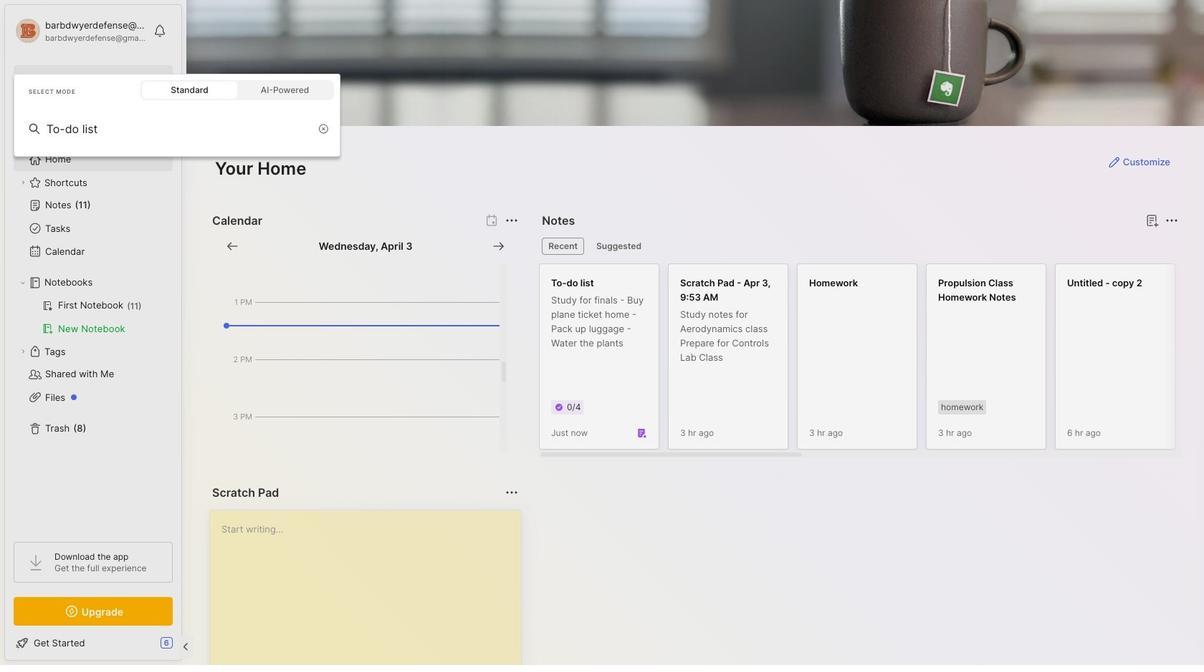 Task type: describe. For each thing, give the bounding box(es) containing it.
2 tab from the left
[[590, 238, 648, 255]]

0 vertical spatial search text field
[[39, 73, 160, 87]]

Start writing… text field
[[221, 511, 521, 666]]

1 vertical spatial search text field
[[46, 120, 311, 138]]

click to collapse image
[[181, 639, 192, 656]]

1 tab from the left
[[542, 238, 584, 255]]

none search field inside main element
[[39, 71, 160, 88]]

none search field inside main element
[[46, 120, 311, 138]]



Task type: vqa. For each thing, say whether or not it's contained in the screenshot.
14th cell from the bottom
no



Task type: locate. For each thing, give the bounding box(es) containing it.
1 horizontal spatial tab
[[590, 238, 648, 255]]

Search results field
[[14, 149, 340, 157]]

0 horizontal spatial tab
[[542, 238, 584, 255]]

tree
[[5, 140, 181, 530]]

row group
[[539, 264, 1204, 459]]

tree inside main element
[[5, 140, 181, 530]]

tab
[[542, 238, 584, 255], [590, 238, 648, 255]]

None search field
[[46, 120, 311, 138]]

None search field
[[39, 71, 160, 88]]

group
[[14, 295, 172, 340]]

group inside tree
[[14, 295, 172, 340]]

expand tags image
[[19, 348, 27, 356]]

Search text field
[[39, 73, 160, 87], [46, 120, 311, 138]]

main element
[[0, 0, 1204, 666]]

tab list
[[542, 238, 1176, 255]]

expand notebooks image
[[19, 279, 27, 287]]



